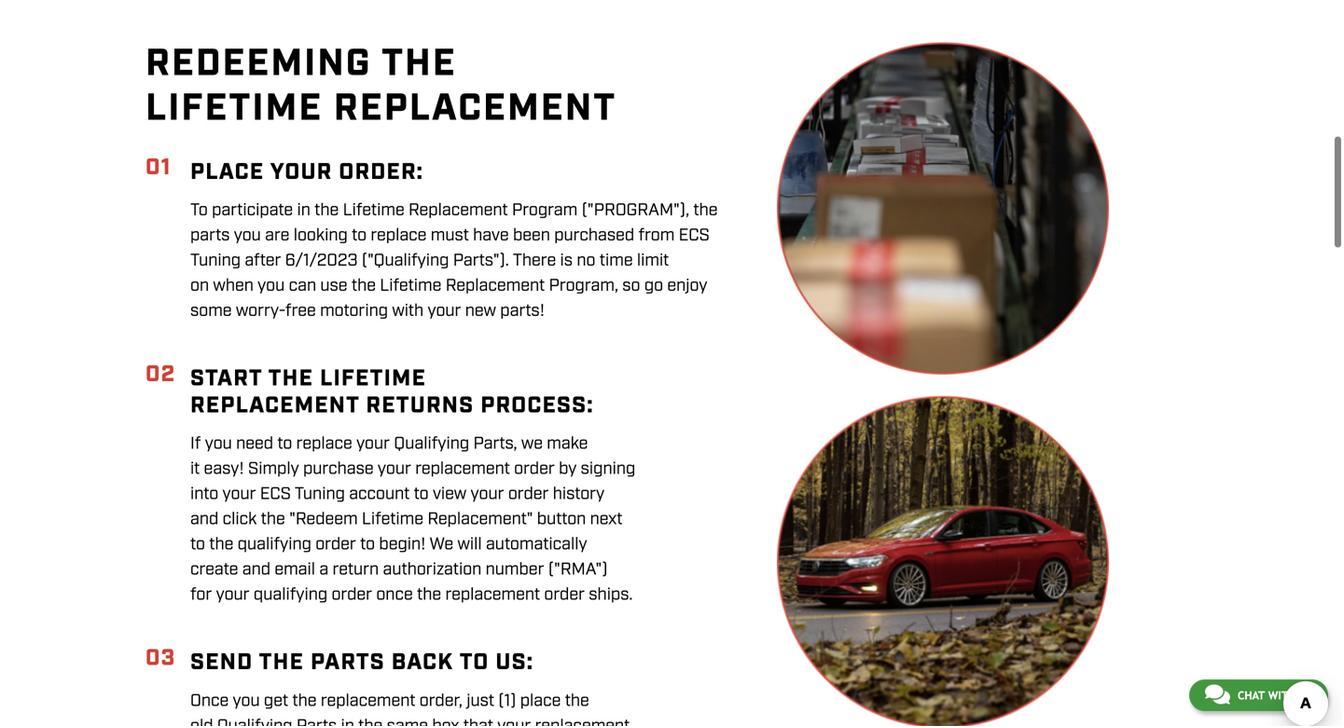 Task type: vqa. For each thing, say whether or not it's contained in the screenshot.
the in in the left of the page
yes



Task type: describe. For each thing, give the bounding box(es) containing it.
chat
[[1238, 689, 1265, 702]]

0 vertical spatial and
[[190, 509, 219, 531]]

after
[[245, 250, 281, 272]]

parts
[[311, 648, 385, 678]]

your up replacement"
[[471, 484, 504, 506]]

to up 'simply' in the left of the page
[[277, 433, 292, 455]]

easy!
[[204, 459, 244, 481]]

parts
[[190, 225, 230, 247]]

when
[[213, 275, 254, 297]]

start
[[190, 364, 262, 394]]

motoring
[[320, 300, 388, 322]]

looking
[[294, 225, 348, 247]]

redeeming
[[145, 39, 372, 89]]

email
[[275, 559, 315, 581]]

your up 'account'
[[378, 459, 411, 481]]

the right click at the left bottom of the page
[[261, 509, 285, 531]]

1 vertical spatial replacement
[[446, 275, 545, 297]]

the for redeeming
[[382, 39, 457, 89]]

"redeem
[[289, 509, 358, 531]]

to up create
[[190, 534, 205, 556]]

0 vertical spatial qualifying
[[238, 534, 311, 556]]

the inside start the lifetime replacement returns process:
[[268, 364, 313, 394]]

to participate in the lifetime replacement program ("program"), the parts you are looking to replace must have been purchased from ecs tuning after 6/1/2023 ("qualifying parts"). there is no time limit on when you can use the lifetime replacement program, so go enjoy some worry-free motoring with your new parts!
[[190, 200, 718, 322]]

go
[[644, 275, 663, 297]]

the right ("program"),
[[693, 200, 718, 222]]

1 vertical spatial qualifying
[[254, 585, 327, 606]]

no
[[577, 250, 595, 272]]

process:
[[481, 391, 594, 421]]

send
[[190, 648, 253, 678]]

need
[[236, 433, 273, 455]]

(1)
[[498, 691, 516, 713]]

ecs inside if you need to replace your qualifying parts, we make it easy! simply purchase your replacement order by signing into your ecs tuning account to view your order history and click the "redeem lifetime replacement" button next to the qualifying order to begin! we will automatically create and email a return authorization number ("rma") for your qualifying order once the replacement order ships.
[[260, 484, 291, 506]]

qualifying
[[394, 433, 469, 455]]

lifetime
[[145, 84, 323, 134]]

authorization
[[383, 559, 482, 581]]

from
[[638, 225, 675, 247]]

in
[[297, 200, 310, 222]]

account
[[349, 484, 410, 506]]

your inside to participate in the lifetime replacement program ("program"), the parts you are looking to replace must have been purchased from ecs tuning after 6/1/2023 ("qualifying parts"). there is no time limit on when you can use the lifetime replacement program, so go enjoy some worry-free motoring with your new parts!
[[428, 300, 461, 322]]

ships.
[[589, 585, 633, 606]]

ecs inside to participate in the lifetime replacement program ("program"), the parts you are looking to replace must have been purchased from ecs tuning after 6/1/2023 ("qualifying parts"). there is no time limit on when you can use the lifetime replacement program, so go enjoy some worry-free motoring with your new parts!
[[679, 225, 710, 247]]

once
[[190, 691, 229, 713]]

replacement inside start the lifetime replacement returns process:
[[190, 391, 360, 421]]

button
[[537, 509, 586, 531]]

time
[[599, 250, 633, 272]]

your up click at the left bottom of the page
[[222, 484, 256, 506]]

you down participate
[[234, 225, 261, 247]]

back
[[392, 648, 454, 678]]

by
[[559, 459, 577, 481]]

been
[[513, 225, 550, 247]]

simply
[[248, 459, 299, 481]]

chat with us link
[[1189, 680, 1328, 712]]

tuning inside to participate in the lifetime replacement program ("program"), the parts you are looking to replace must have been purchased from ecs tuning after 6/1/2023 ("qualifying parts"). there is no time limit on when you can use the lifetime replacement program, so go enjoy some worry-free motoring with your new parts!
[[190, 250, 241, 272]]

purchased
[[554, 225, 634, 247]]

lifetime inside if you need to replace your qualifying parts, we make it easy! simply purchase your replacement order by signing into your ecs tuning account to view your order history and click the "redeem lifetime replacement" button next to the qualifying order to begin! we will automatically create and email a return authorization number ("rma") for your qualifying order once the replacement order ships.
[[362, 509, 423, 531]]

the down authorization
[[417, 585, 441, 606]]

make
[[547, 433, 588, 455]]

begin!
[[379, 534, 426, 556]]

it
[[190, 459, 200, 481]]

your down create
[[216, 585, 250, 606]]

lifetime down ("qualifying
[[380, 275, 442, 297]]

to
[[460, 648, 489, 678]]

1 lifetime replacement image from the top
[[777, 42, 1109, 375]]

replace inside if you need to replace your qualifying parts, we make it easy! simply purchase your replacement order by signing into your ecs tuning account to view your order history and click the "redeem lifetime replacement" button next to the qualifying order to begin! we will automatically create and email a return authorization number ("rma") for your qualifying order once the replacement order ships.
[[296, 433, 352, 455]]

are
[[265, 225, 289, 247]]

order up the a
[[315, 534, 356, 556]]

next
[[590, 509, 622, 531]]

1 horizontal spatial with
[[1268, 689, 1296, 702]]

you inside if you need to replace your qualifying parts, we make it easy! simply purchase your replacement order by signing into your ecs tuning account to view your order history and click the "redeem lifetime replacement" button next to the qualifying order to begin! we will automatically create and email a return authorization number ("rma") for your qualifying order once the replacement order ships.
[[205, 433, 232, 455]]

03
[[145, 644, 176, 674]]

if you need to replace your qualifying parts, we make it easy! simply purchase your replacement order by signing into your ecs tuning account to view your order history and click the "redeem lifetime replacement" button next to the qualifying order to begin! we will automatically create and email a return authorization number ("rma") for your qualifying order once the replacement order ships.
[[190, 433, 635, 606]]

you left get
[[233, 691, 260, 713]]

purchase
[[303, 459, 374, 481]]

must
[[431, 225, 469, 247]]

enjoy
[[667, 275, 707, 297]]

on
[[190, 275, 209, 297]]

1 vertical spatial replacement
[[445, 585, 540, 606]]

get
[[264, 691, 288, 713]]

us:
[[496, 648, 534, 678]]

the right in
[[314, 200, 339, 222]]

into
[[190, 484, 218, 506]]

program
[[512, 200, 578, 222]]

a
[[319, 559, 329, 581]]

with inside to participate in the lifetime replacement program ("program"), the parts you are looking to replace must have been purchased from ecs tuning after 6/1/2023 ("qualifying parts"). there is no time limit on when you can use the lifetime replacement program, so go enjoy some worry-free motoring with your new parts!
[[392, 300, 424, 322]]

can
[[289, 275, 316, 297]]

the for send
[[259, 648, 304, 678]]

place
[[520, 691, 561, 713]]

your up the purchase
[[356, 433, 390, 455]]

lifetime inside start the lifetime replacement returns process:
[[320, 364, 426, 394]]

order,
[[420, 691, 463, 713]]

replacement"
[[427, 509, 533, 531]]

limit
[[637, 250, 669, 272]]



Task type: locate. For each thing, give the bounding box(es) containing it.
2 vertical spatial replacement
[[190, 391, 360, 421]]

1 vertical spatial ecs
[[260, 484, 291, 506]]

use
[[320, 275, 347, 297]]

0 horizontal spatial the
[[259, 648, 304, 678]]

the right get
[[292, 691, 317, 713]]

0 vertical spatial lifetime replacement image
[[777, 42, 1109, 375]]

0 horizontal spatial replace
[[296, 433, 352, 455]]

1 vertical spatial the
[[259, 648, 304, 678]]

replace
[[371, 225, 427, 247], [296, 433, 352, 455]]

view
[[433, 484, 467, 506]]

1 vertical spatial lifetime replacement image
[[777, 396, 1109, 727]]

some
[[190, 300, 232, 322]]

1 horizontal spatial tuning
[[295, 484, 345, 506]]

automatically
[[486, 534, 587, 556]]

just
[[467, 691, 494, 713]]

order down we on the bottom
[[514, 459, 555, 481]]

returns
[[366, 391, 474, 421]]

replacement down number
[[445, 585, 540, 606]]

1 vertical spatial with
[[1268, 689, 1296, 702]]

we
[[521, 433, 543, 455]]

the up motoring
[[351, 275, 376, 297]]

order:
[[339, 157, 423, 187]]

with
[[392, 300, 424, 322], [1268, 689, 1296, 702]]

replacement up need
[[190, 391, 360, 421]]

the right place
[[565, 691, 589, 713]]

program,
[[549, 275, 618, 297]]

and
[[190, 509, 219, 531], [242, 559, 270, 581]]

6/1/2023
[[285, 250, 358, 272]]

0 vertical spatial replace
[[371, 225, 427, 247]]

we
[[430, 534, 453, 556]]

replacement up view
[[415, 459, 510, 481]]

("program"),
[[582, 200, 689, 222]]

parts,
[[473, 433, 517, 455]]

the up create
[[209, 534, 234, 556]]

02
[[145, 360, 176, 390]]

your
[[270, 157, 332, 187]]

lifetime down order:
[[343, 200, 405, 222]]

number
[[486, 559, 544, 581]]

1 horizontal spatial ecs
[[679, 225, 710, 247]]

to right looking
[[352, 225, 367, 247]]

replacement
[[334, 84, 617, 134]]

tuning
[[190, 250, 241, 272], [295, 484, 345, 506]]

2 lifetime replacement image from the top
[[777, 396, 1109, 727]]

us
[[1299, 689, 1312, 702]]

to left view
[[414, 484, 429, 506]]

replacement down send the parts back to us:
[[321, 691, 415, 713]]

0 horizontal spatial and
[[190, 509, 219, 531]]

order down 'return'
[[332, 585, 372, 606]]

0 vertical spatial tuning
[[190, 250, 241, 272]]

the
[[382, 39, 457, 89], [259, 648, 304, 678]]

chat with us
[[1238, 689, 1312, 702]]

replace up ("qualifying
[[371, 225, 427, 247]]

1 horizontal spatial and
[[242, 559, 270, 581]]

you right if
[[205, 433, 232, 455]]

place
[[190, 157, 264, 187]]

lifetime up begin!
[[362, 509, 423, 531]]

once you get the replacement order, just (1) place the
[[190, 691, 589, 713]]

free
[[285, 300, 316, 322]]

1 horizontal spatial the
[[382, 39, 457, 89]]

participate
[[212, 200, 293, 222]]

and left email
[[242, 559, 270, 581]]

new
[[465, 300, 496, 322]]

the
[[314, 200, 339, 222], [693, 200, 718, 222], [351, 275, 376, 297], [268, 364, 313, 394], [261, 509, 285, 531], [209, 534, 234, 556], [417, 585, 441, 606], [292, 691, 317, 713], [565, 691, 589, 713]]

replacement down the parts").
[[446, 275, 545, 297]]

redeeming the lifetime replacement
[[145, 39, 617, 134]]

tuning down "parts"
[[190, 250, 241, 272]]

1 horizontal spatial replace
[[371, 225, 427, 247]]

your left new
[[428, 300, 461, 322]]

replacement
[[415, 459, 510, 481], [445, 585, 540, 606], [321, 691, 415, 713]]

with down ("qualifying
[[392, 300, 424, 322]]

2 vertical spatial replacement
[[321, 691, 415, 713]]

ecs right the from at the top of the page
[[679, 225, 710, 247]]

lifetime down motoring
[[320, 364, 426, 394]]

order up button
[[508, 484, 549, 506]]

place your order:
[[190, 157, 423, 187]]

the inside redeeming the lifetime replacement
[[382, 39, 457, 89]]

1 vertical spatial replace
[[296, 433, 352, 455]]

order
[[514, 459, 555, 481], [508, 484, 549, 506], [315, 534, 356, 556], [332, 585, 372, 606], [544, 585, 585, 606]]

replacement
[[409, 200, 508, 222], [446, 275, 545, 297], [190, 391, 360, 421]]

click
[[223, 509, 257, 531]]

your
[[428, 300, 461, 322], [356, 433, 390, 455], [378, 459, 411, 481], [222, 484, 256, 506], [471, 484, 504, 506], [216, 585, 250, 606]]

return
[[333, 559, 379, 581]]

you down after
[[258, 275, 285, 297]]

1 vertical spatial and
[[242, 559, 270, 581]]

0 horizontal spatial tuning
[[190, 250, 241, 272]]

for
[[190, 585, 212, 606]]

qualifying up email
[[238, 534, 311, 556]]

will
[[457, 534, 482, 556]]

qualifying
[[238, 534, 311, 556], [254, 585, 327, 606]]

parts").
[[453, 250, 509, 272]]

to up 'return'
[[360, 534, 375, 556]]

0 vertical spatial ecs
[[679, 225, 710, 247]]

so
[[622, 275, 640, 297]]

ecs down 'simply' in the left of the page
[[260, 484, 291, 506]]

0 horizontal spatial ecs
[[260, 484, 291, 506]]

lifetime replacement image
[[777, 42, 1109, 375], [777, 396, 1109, 727]]

worry-
[[236, 300, 285, 322]]

replace inside to participate in the lifetime replacement program ("program"), the parts you are looking to replace must have been purchased from ecs tuning after 6/1/2023 ("qualifying parts"). there is no time limit on when you can use the lifetime replacement program, so go enjoy some worry-free motoring with your new parts!
[[371, 225, 427, 247]]

the right start
[[268, 364, 313, 394]]

you
[[234, 225, 261, 247], [258, 275, 285, 297], [205, 433, 232, 455], [233, 691, 260, 713]]

with left the us
[[1268, 689, 1296, 702]]

("qualifying
[[362, 250, 449, 272]]

have
[[473, 225, 509, 247]]

start the lifetime replacement returns process:
[[190, 364, 594, 421]]

0 vertical spatial replacement
[[415, 459, 510, 481]]

comments image
[[1205, 684, 1230, 706]]

1 vertical spatial tuning
[[295, 484, 345, 506]]

ecs
[[679, 225, 710, 247], [260, 484, 291, 506]]

there
[[513, 250, 556, 272]]

send the parts back to us:
[[190, 648, 534, 678]]

replace up the purchase
[[296, 433, 352, 455]]

order down ("rma")
[[544, 585, 585, 606]]

if
[[190, 433, 201, 455]]

0 vertical spatial with
[[392, 300, 424, 322]]

01
[[145, 153, 171, 183]]

parts!
[[500, 300, 545, 322]]

0 vertical spatial the
[[382, 39, 457, 89]]

create
[[190, 559, 238, 581]]

tuning inside if you need to replace your qualifying parts, we make it easy! simply purchase your replacement order by signing into your ecs tuning account to view your order history and click the "redeem lifetime replacement" button next to the qualifying order to begin! we will automatically create and email a return authorization number ("rma") for your qualifying order once the replacement order ships.
[[295, 484, 345, 506]]

0 horizontal spatial with
[[392, 300, 424, 322]]

qualifying down email
[[254, 585, 327, 606]]

to inside to participate in the lifetime replacement program ("program"), the parts you are looking to replace must have been purchased from ecs tuning after 6/1/2023 ("qualifying parts"). there is no time limit on when you can use the lifetime replacement program, so go enjoy some worry-free motoring with your new parts!
[[352, 225, 367, 247]]

0 vertical spatial replacement
[[409, 200, 508, 222]]

tuning up "redeem in the left bottom of the page
[[295, 484, 345, 506]]

to
[[352, 225, 367, 247], [277, 433, 292, 455], [414, 484, 429, 506], [190, 534, 205, 556], [360, 534, 375, 556]]

history
[[553, 484, 605, 506]]

is
[[560, 250, 573, 272]]

signing
[[581, 459, 635, 481]]

and down into
[[190, 509, 219, 531]]

to
[[190, 200, 208, 222]]

replacement up must
[[409, 200, 508, 222]]

lifetime
[[343, 200, 405, 222], [380, 275, 442, 297], [320, 364, 426, 394], [362, 509, 423, 531]]



